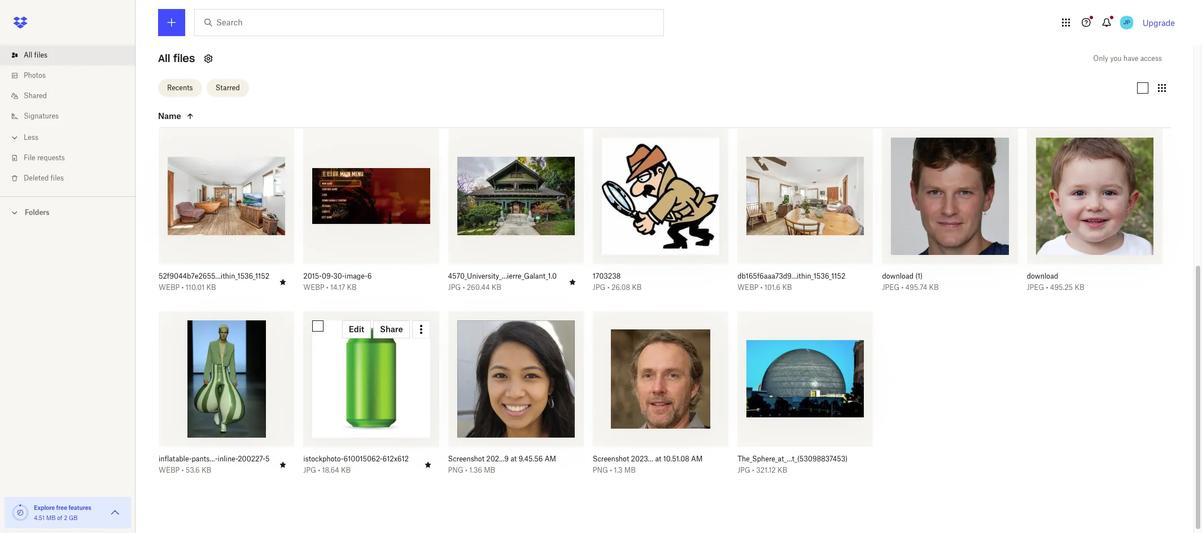 Task type: locate. For each thing, give the bounding box(es) containing it.
jpg
[[448, 283, 461, 292], [593, 283, 606, 292], [303, 466, 316, 475], [738, 466, 750, 475]]

• left 495.25
[[1046, 283, 1048, 292]]

all up recents
[[158, 52, 170, 65]]

kb down the 'db165f6aaa73d9…ithin_1536_1152'
[[782, 283, 792, 292]]

2 jpeg from the left
[[1027, 283, 1044, 292]]

jpg for jpg • 260.44 kb
[[448, 283, 461, 292]]

2 png from the left
[[593, 466, 608, 475]]

0 horizontal spatial all
[[24, 51, 32, 59]]

folders button
[[0, 204, 136, 221]]

screenshot for 1.3
[[593, 455, 629, 463]]

• inside inflatable-pants…-inline-200227-5 webp • 53.6 kb
[[182, 466, 184, 475]]

shared
[[24, 91, 47, 100]]

folders
[[25, 208, 49, 217]]

1.36
[[469, 466, 482, 475]]

1 horizontal spatial all
[[158, 52, 170, 65]]

screenshot up '1.36'
[[448, 455, 484, 463]]

files
[[34, 51, 48, 59], [173, 52, 195, 65], [51, 174, 64, 182]]

at inside "screenshot 202…9 at 9.45.56 am png • 1.36 mb"
[[511, 455, 517, 463]]

• left 53.6
[[182, 466, 184, 475]]

1 horizontal spatial am
[[691, 455, 703, 463]]

• left 18.64
[[318, 466, 320, 475]]

1703238 button
[[593, 272, 704, 281]]

kb down 4570_university_…ierre_galant_1.0
[[492, 283, 501, 292]]

mb right 1.3
[[624, 466, 636, 475]]

name button
[[158, 110, 253, 123]]

inline-
[[218, 455, 238, 463]]

2 at from the left
[[655, 455, 661, 463]]

2 screenshot from the left
[[593, 455, 629, 463]]

1 horizontal spatial download
[[1027, 272, 1058, 281]]

1 jpeg from the left
[[882, 283, 900, 292]]

edit
[[349, 324, 364, 334]]

all up photos on the left
[[24, 51, 32, 59]]

all files up recents
[[158, 52, 195, 65]]

• left "260.44"
[[463, 283, 465, 292]]

1 horizontal spatial png
[[593, 466, 608, 475]]

download
[[882, 272, 914, 281], [1027, 272, 1058, 281]]

am inside "screenshot 202…9 at 9.45.56 am png • 1.36 mb"
[[545, 455, 556, 463]]

kb down pants…-
[[202, 466, 211, 475]]

• inside istockphoto-610015062-612x612 jpg • 18.64 kb
[[318, 466, 320, 475]]

files inside list item
[[34, 51, 48, 59]]

jpg down istockphoto-
[[303, 466, 316, 475]]

jpg left "260.44"
[[448, 283, 461, 292]]

jpg left 321.12
[[738, 466, 750, 475]]

files up photos on the left
[[34, 51, 48, 59]]

photos link
[[9, 66, 136, 86]]

1 horizontal spatial mb
[[484, 466, 495, 475]]

download up 495.25
[[1027, 272, 1058, 281]]

screenshot up 1.3
[[593, 455, 629, 463]]

495.25
[[1050, 283, 1073, 292]]

file, 2015-09-30-image-6.webp row
[[303, 128, 439, 300]]

kb down 'download (1)' button
[[929, 283, 939, 292]]

1 horizontal spatial at
[[655, 455, 661, 463]]

download left (1)
[[882, 272, 914, 281]]

• left 101.6
[[760, 283, 763, 292]]

at right 202…9
[[511, 455, 517, 463]]

2 download from the left
[[1027, 272, 1058, 281]]

mb left of
[[46, 515, 56, 522]]

all files inside list item
[[24, 51, 48, 59]]

files left folder settings image
[[173, 52, 195, 65]]

• inside download jpeg • 495.25 kb
[[1046, 283, 1048, 292]]

• inside 52f9044b7e2655…ithin_1536_1152 webp • 110.01 kb
[[182, 283, 184, 292]]

jpeg inside download (1) jpeg • 495.74 kb
[[882, 283, 900, 292]]

18.64
[[322, 466, 339, 475]]

all inside list item
[[24, 51, 32, 59]]

am inside screenshot 2023… at 10.51.08 am png • 1.3 mb
[[691, 455, 703, 463]]

all
[[24, 51, 32, 59], [158, 52, 170, 65]]

png for png • 1.3 mb
[[593, 466, 608, 475]]

list
[[0, 38, 136, 197]]

2 horizontal spatial files
[[173, 52, 195, 65]]

• left '1.36'
[[465, 466, 467, 475]]

kb down 'image-'
[[347, 283, 357, 292]]

kb inside download (1) jpeg • 495.74 kb
[[929, 283, 939, 292]]

1.3
[[614, 466, 623, 475]]

mb inside screenshot 2023… at 10.51.08 am png • 1.3 mb
[[624, 466, 636, 475]]

1 horizontal spatial screenshot
[[593, 455, 629, 463]]

2 am from the left
[[691, 455, 703, 463]]

53.6
[[186, 466, 200, 475]]

• left 14.17
[[326, 283, 329, 292]]

52f9044b7e2655…ithin_1536_1152 webp • 110.01 kb
[[159, 272, 269, 292]]

starred
[[215, 84, 240, 92]]

4570_university_…ierre_galant_1.0 jpg • 260.44 kb
[[448, 272, 557, 292]]

quota usage element
[[11, 504, 29, 522]]

screenshot for 1.36
[[448, 455, 484, 463]]

2 horizontal spatial mb
[[624, 466, 636, 475]]

webp
[[159, 283, 180, 292], [303, 283, 324, 292], [738, 283, 759, 292], [159, 466, 180, 475]]

• down 1703238
[[607, 283, 610, 292]]

jp
[[1123, 19, 1130, 26]]

all files list item
[[0, 45, 136, 66]]

2015-09-30-image-6 button
[[303, 272, 414, 281]]

all files
[[24, 51, 48, 59], [158, 52, 195, 65]]

52f9044b7e2655…ithin_1536_1152 button
[[159, 272, 270, 281]]

all files link
[[9, 45, 136, 66]]

kb
[[206, 283, 216, 292], [347, 283, 357, 292], [492, 283, 501, 292], [632, 283, 642, 292], [782, 283, 792, 292], [929, 283, 939, 292], [1075, 283, 1085, 292], [202, 466, 211, 475], [341, 466, 351, 475], [778, 466, 787, 475]]

0 horizontal spatial at
[[511, 455, 517, 463]]

10.51.08
[[663, 455, 689, 463]]

screenshot inside "screenshot 202…9 at 9.45.56 am png • 1.36 mb"
[[448, 455, 484, 463]]

kb inside db165f6aaa73d9…ithin_1536_1152 webp • 101.6 kb
[[782, 283, 792, 292]]

dropbox image
[[9, 11, 32, 34]]

webp inside '2015-09-30-image-6 webp • 14.17 kb'
[[303, 283, 324, 292]]

png inside screenshot 2023… at 10.51.08 am png • 1.3 mb
[[593, 466, 608, 475]]

jpg for jpg • 26.08 kb
[[593, 283, 606, 292]]

• left the 110.01
[[182, 283, 184, 292]]

png left '1.36'
[[448, 466, 463, 475]]

1 at from the left
[[511, 455, 517, 463]]

jpeg left 495.25
[[1027, 283, 1044, 292]]

upgrade
[[1143, 18, 1175, 27]]

file, screenshot 2023-10-19 at 9.45.56 am.png row
[[448, 311, 584, 483]]

110.01
[[186, 283, 205, 292]]

jpg inside 1703238 jpg • 26.08 kb
[[593, 283, 606, 292]]

am for screenshot 2023… at 10.51.08 am
[[691, 455, 703, 463]]

download jpeg • 495.25 kb
[[1027, 272, 1085, 292]]

am right 10.51.08
[[691, 455, 703, 463]]

• inside db165f6aaa73d9…ithin_1536_1152 webp • 101.6 kb
[[760, 283, 763, 292]]

download button
[[1027, 272, 1138, 281]]

jpeg
[[882, 283, 900, 292], [1027, 283, 1044, 292]]

0 horizontal spatial all files
[[24, 51, 48, 59]]

webp down inflatable-
[[159, 466, 180, 475]]

upgrade link
[[1143, 18, 1175, 27]]

at for 10.51.08
[[655, 455, 661, 463]]

db165f6aaa73d9…ithin_1536_1152 webp • 101.6 kb
[[738, 272, 846, 292]]

istockphoto-
[[303, 455, 344, 463]]

mb down 202…9
[[484, 466, 495, 475]]

png inside "screenshot 202…9 at 9.45.56 am png • 1.36 mb"
[[448, 466, 463, 475]]

1 horizontal spatial files
[[51, 174, 64, 182]]

0 horizontal spatial download
[[882, 272, 914, 281]]

webp inside db165f6aaa73d9…ithin_1536_1152 webp • 101.6 kb
[[738, 283, 759, 292]]

kb down 52f9044b7e2655…ithin_1536_1152 button
[[206, 283, 216, 292]]

share button
[[373, 320, 410, 339]]

0 horizontal spatial jpeg
[[882, 283, 900, 292]]

file, download.jpeg row
[[1027, 128, 1163, 300]]

at inside screenshot 2023… at 10.51.08 am png • 1.3 mb
[[655, 455, 661, 463]]

kb inside istockphoto-610015062-612x612 jpg • 18.64 kb
[[341, 466, 351, 475]]

all files up photos on the left
[[24, 51, 48, 59]]

• left 1.3
[[610, 466, 612, 475]]

• left '495.74' on the bottom right
[[901, 283, 904, 292]]

0 horizontal spatial mb
[[46, 515, 56, 522]]

1 download from the left
[[882, 272, 914, 281]]

mb inside "screenshot 202…9 at 9.45.56 am png • 1.36 mb"
[[484, 466, 495, 475]]

mb
[[484, 466, 495, 475], [624, 466, 636, 475], [46, 515, 56, 522]]

kb right 18.64
[[341, 466, 351, 475]]

321.12
[[756, 466, 776, 475]]

•
[[182, 283, 184, 292], [326, 283, 329, 292], [463, 283, 465, 292], [607, 283, 610, 292], [760, 283, 763, 292], [901, 283, 904, 292], [1046, 283, 1048, 292], [182, 466, 184, 475], [318, 466, 320, 475], [465, 466, 467, 475], [610, 466, 612, 475], [752, 466, 754, 475]]

1 horizontal spatial jpeg
[[1027, 283, 1044, 292]]

4570_university_…ierre_galant_1.0 button
[[448, 272, 559, 281]]

name
[[158, 112, 181, 121]]

kb down 1703238 button
[[632, 283, 642, 292]]

at for 9.45.56
[[511, 455, 517, 463]]

files right deleted
[[51, 174, 64, 182]]

screenshot
[[448, 455, 484, 463], [593, 455, 629, 463]]

1 am from the left
[[545, 455, 556, 463]]

file, 4570_university_ave____pierre_galant_1.0.jpg row
[[448, 128, 584, 300]]

webp down the 2015-
[[303, 283, 324, 292]]

am right the 9.45.56
[[545, 455, 556, 463]]

0 horizontal spatial files
[[34, 51, 48, 59]]

jpg inside istockphoto-610015062-612x612 jpg • 18.64 kb
[[303, 466, 316, 475]]

jpg inside 'the_sphere_at_…t_(53098837453) jpg • 321.12 kb'
[[738, 466, 750, 475]]

• left 321.12
[[752, 466, 754, 475]]

0 horizontal spatial screenshot
[[448, 455, 484, 463]]

screenshot inside screenshot 2023… at 10.51.08 am png • 1.3 mb
[[593, 455, 629, 463]]

webp left 101.6
[[738, 283, 759, 292]]

png left 1.3
[[593, 466, 608, 475]]

kb inside inflatable-pants…-inline-200227-5 webp • 53.6 kb
[[202, 466, 211, 475]]

am
[[545, 455, 556, 463], [691, 455, 703, 463]]

kb down the the_sphere_at_…t_(53098837453)
[[778, 466, 787, 475]]

0 horizontal spatial png
[[448, 466, 463, 475]]

jpg inside 4570_university_…ierre_galant_1.0 jpg • 260.44 kb
[[448, 283, 461, 292]]

you
[[1110, 54, 1122, 63]]

file, 1703238.jpg row
[[593, 128, 728, 300]]

26.08
[[612, 283, 630, 292]]

1 screenshot from the left
[[448, 455, 484, 463]]

495.74
[[905, 283, 927, 292]]

download (1) jpeg • 495.74 kb
[[882, 272, 939, 292]]

1 png from the left
[[448, 466, 463, 475]]

at
[[511, 455, 517, 463], [655, 455, 661, 463]]

jpg down 1703238
[[593, 283, 606, 292]]

download inside download (1) jpeg • 495.74 kb
[[882, 272, 914, 281]]

• inside 1703238 jpg • 26.08 kb
[[607, 283, 610, 292]]

webp left the 110.01
[[159, 283, 180, 292]]

file, 52f9044b7e2655d26eb85c0b2abdc392-uncropped_scaled_within_1536_1152.webp row
[[159, 128, 294, 300]]

jpeg left '495.74' on the bottom right
[[882, 283, 900, 292]]

0 horizontal spatial am
[[545, 455, 556, 463]]

• inside screenshot 2023… at 10.51.08 am png • 1.3 mb
[[610, 466, 612, 475]]

download inside download jpeg • 495.25 kb
[[1027, 272, 1058, 281]]

2023…
[[631, 455, 653, 463]]

at right 2023…
[[655, 455, 661, 463]]

istockphoto-610015062-612x612 jpg • 18.64 kb
[[303, 455, 409, 475]]

kb inside download jpeg • 495.25 kb
[[1075, 283, 1085, 292]]

kb down download button
[[1075, 283, 1085, 292]]



Task type: vqa. For each thing, say whether or not it's contained in the screenshot.
Get started
no



Task type: describe. For each thing, give the bounding box(es) containing it.
2015-09-30-image-6 webp • 14.17 kb
[[303, 272, 372, 292]]

deleted files link
[[9, 168, 136, 189]]

screenshot 2023… at 10.51.08 am button
[[593, 455, 704, 464]]

photos
[[24, 71, 46, 80]]

have
[[1124, 54, 1139, 63]]

kb inside 4570_university_…ierre_galant_1.0 jpg • 260.44 kb
[[492, 283, 501, 292]]

kb inside 1703238 jpg • 26.08 kb
[[632, 283, 642, 292]]

png for png • 1.36 mb
[[448, 466, 463, 475]]

mb for png • 1.3 mb
[[624, 466, 636, 475]]

200227-
[[238, 455, 265, 463]]

screenshot 202…9 at 9.45.56 am button
[[448, 455, 559, 464]]

260.44
[[467, 283, 490, 292]]

• inside 4570_university_…ierre_galant_1.0 jpg • 260.44 kb
[[463, 283, 465, 292]]

inflatable-
[[159, 455, 192, 463]]

deleted files
[[24, 174, 64, 182]]

db165f6aaa73d9…ithin_1536_1152 button
[[738, 272, 848, 281]]

download for jpeg
[[882, 272, 914, 281]]

db165f6aaa73d9…ithin_1536_1152
[[738, 272, 846, 281]]

(1)
[[915, 272, 923, 281]]

istockphoto-610015062-612x612 button
[[303, 455, 414, 464]]

only you have access
[[1093, 54, 1162, 63]]

1703238
[[593, 272, 621, 281]]

folder settings image
[[202, 52, 215, 66]]

download for •
[[1027, 272, 1058, 281]]

mb inside explore free features 4.51 mb of 2 gb
[[46, 515, 56, 522]]

image-
[[345, 272, 367, 281]]

jpg for jpg • 321.12 kb
[[738, 466, 750, 475]]

of
[[57, 515, 62, 522]]

the_sphere_at_…t_(53098837453)
[[738, 455, 848, 463]]

signatures
[[24, 112, 59, 120]]

explore free features 4.51 mb of 2 gb
[[34, 505, 91, 522]]

explore
[[34, 505, 55, 512]]

• inside "screenshot 202…9 at 9.45.56 am png • 1.36 mb"
[[465, 466, 467, 475]]

features
[[69, 505, 91, 512]]

52f9044b7e2655…ithin_1536_1152
[[159, 272, 269, 281]]

kb inside 'the_sphere_at_…t_(53098837453) jpg • 321.12 kb'
[[778, 466, 787, 475]]

files for deleted files link
[[51, 174, 64, 182]]

file, download (1).jpeg row
[[882, 128, 1018, 300]]

list containing all files
[[0, 38, 136, 197]]

screenshot 2023… at 10.51.08 am png • 1.3 mb
[[593, 455, 703, 475]]

less
[[24, 133, 38, 142]]

starred button
[[206, 79, 249, 97]]

202…9
[[486, 455, 509, 463]]

files for all files link
[[34, 51, 48, 59]]

Search in folder "Dropbox" text field
[[216, 16, 640, 29]]

1703238 jpg • 26.08 kb
[[593, 272, 642, 292]]

jp button
[[1118, 14, 1136, 32]]

file requests link
[[9, 148, 136, 168]]

share
[[380, 324, 403, 334]]

file, screenshot 2023-11-13 at 10.51.08 am.png row
[[593, 311, 728, 483]]

file, istockphoto-610015062-612x612.jpg row
[[303, 311, 439, 483]]

inflatable-pants…-inline-200227-5 button
[[159, 455, 270, 464]]

• inside download (1) jpeg • 495.74 kb
[[901, 283, 904, 292]]

am for screenshot 202…9 at 9.45.56 am
[[545, 455, 556, 463]]

free
[[56, 505, 67, 512]]

1 horizontal spatial all files
[[158, 52, 195, 65]]

2
[[64, 515, 67, 522]]

mb for png • 1.36 mb
[[484, 466, 495, 475]]

edit button
[[342, 320, 371, 339]]

14.17
[[330, 283, 345, 292]]

6
[[367, 272, 372, 281]]

file requests
[[24, 154, 65, 162]]

webp inside inflatable-pants…-inline-200227-5 webp • 53.6 kb
[[159, 466, 180, 475]]

gb
[[69, 515, 78, 522]]

screenshot 202…9 at 9.45.56 am png • 1.36 mb
[[448, 455, 556, 475]]

9.45.56
[[519, 455, 543, 463]]

less image
[[9, 132, 20, 143]]

recents button
[[158, 79, 202, 97]]

jpeg inside download jpeg • 495.25 kb
[[1027, 283, 1044, 292]]

4570_university_…ierre_galant_1.0
[[448, 272, 557, 281]]

• inside 'the_sphere_at_…t_(53098837453) jpg • 321.12 kb'
[[752, 466, 754, 475]]

• inside '2015-09-30-image-6 webp • 14.17 kb'
[[326, 283, 329, 292]]

webp inside 52f9044b7e2655…ithin_1536_1152 webp • 110.01 kb
[[159, 283, 180, 292]]

09-
[[322, 272, 333, 281]]

612x612
[[383, 455, 409, 463]]

download (1) button
[[882, 272, 993, 281]]

file
[[24, 154, 35, 162]]

610015062-
[[344, 455, 383, 463]]

5
[[265, 455, 270, 463]]

requests
[[37, 154, 65, 162]]

file, db165f6aaa73d95c9004256537e7037b-uncropped_scaled_within_1536_1152.webp row
[[738, 128, 873, 300]]

30-
[[333, 272, 345, 281]]

kb inside '2015-09-30-image-6 webp • 14.17 kb'
[[347, 283, 357, 292]]

access
[[1140, 54, 1162, 63]]

the_sphere_at_…t_(53098837453) button
[[738, 455, 848, 464]]

inflatable-pants…-inline-200227-5 webp • 53.6 kb
[[159, 455, 270, 475]]

kb inside 52f9044b7e2655…ithin_1536_1152 webp • 110.01 kb
[[206, 283, 216, 292]]

shared link
[[9, 86, 136, 106]]

101.6
[[764, 283, 780, 292]]

the_sphere_at_…t_(53098837453) jpg • 321.12 kb
[[738, 455, 848, 475]]

pants…-
[[192, 455, 218, 463]]

deleted
[[24, 174, 49, 182]]

2015-
[[303, 272, 322, 281]]

signatures link
[[9, 106, 136, 126]]

file, inflatable-pants-today-inline-200227-5.webp row
[[159, 311, 294, 483]]

file, the_sphere_at_the_venetian_resort_(53098837453).jpg row
[[738, 311, 873, 483]]

4.51
[[34, 515, 45, 522]]

only
[[1093, 54, 1108, 63]]



